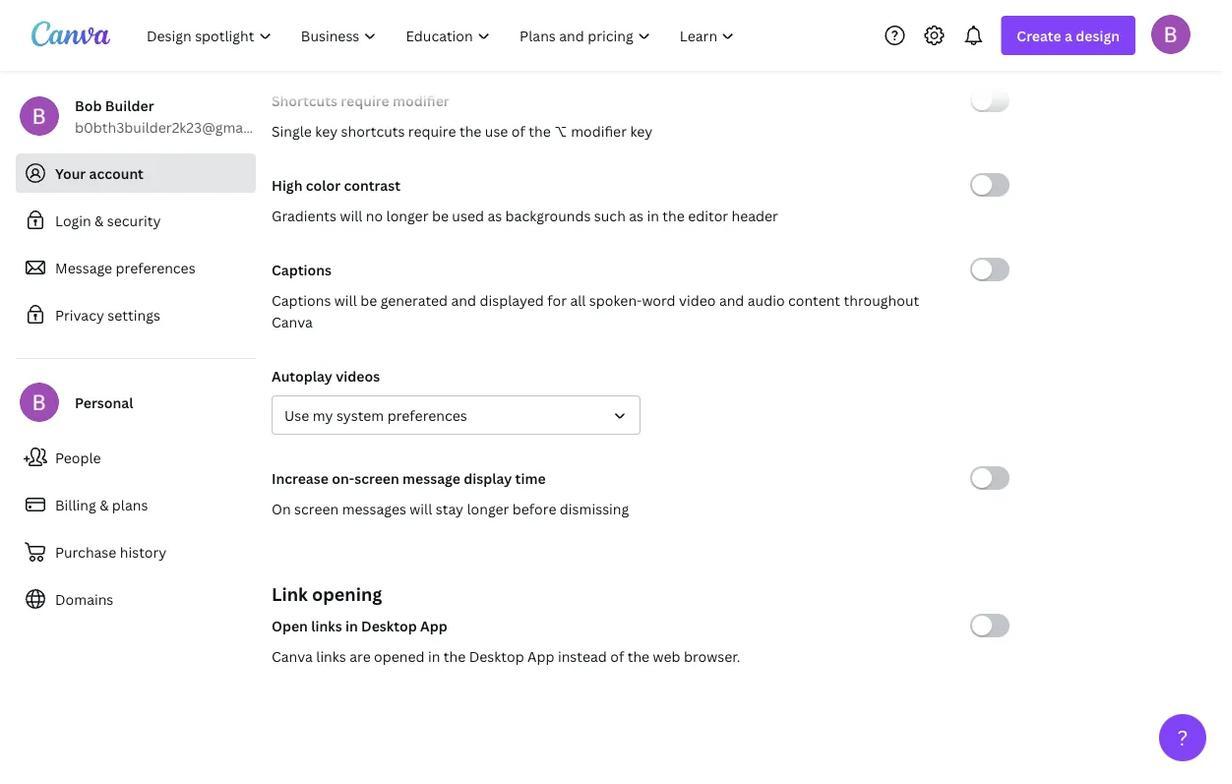 Task type: describe. For each thing, give the bounding box(es) containing it.
are
[[350, 647, 371, 666]]

create a design button
[[1001, 16, 1136, 55]]

captions for captions
[[272, 260, 332, 279]]

& for login
[[95, 211, 104, 230]]

such
[[594, 206, 626, 225]]

security
[[107, 211, 161, 230]]

editor
[[688, 206, 728, 225]]

your account
[[55, 164, 144, 183]]

on screen messages will stay longer before dismissing
[[272, 500, 629, 518]]

login & security link
[[16, 201, 256, 240]]

0 vertical spatial longer
[[386, 206, 429, 225]]

links for are
[[316, 647, 346, 666]]

your account link
[[16, 154, 256, 193]]

use my system preferences
[[284, 406, 467, 425]]

open links in desktop app
[[272, 617, 448, 635]]

before
[[513, 500, 557, 518]]

for
[[547, 291, 567, 310]]

will for no
[[340, 206, 363, 225]]

my
[[313, 406, 333, 425]]

2 vertical spatial in
[[428, 647, 440, 666]]

a
[[1065, 26, 1073, 45]]

2 key from the left
[[630, 122, 653, 140]]

0 vertical spatial preferences
[[116, 258, 196, 277]]

shortcuts
[[341, 122, 405, 140]]

autoplay videos
[[272, 367, 380, 385]]

the right opened
[[444, 647, 466, 666]]

top level navigation element
[[134, 16, 751, 55]]

system
[[337, 406, 384, 425]]

canva links are opened in the desktop app instead of the web browser.
[[272, 647, 741, 666]]

stay
[[436, 500, 464, 518]]

history
[[120, 543, 167, 562]]

message preferences
[[55, 258, 196, 277]]

2 and from the left
[[719, 291, 744, 310]]

open
[[272, 617, 308, 635]]

dismissing
[[560, 500, 629, 518]]

personal
[[75, 393, 133, 412]]

bob builder image
[[1152, 15, 1191, 54]]

single
[[272, 122, 312, 140]]

preferences inside button
[[387, 406, 467, 425]]

1 vertical spatial modifier
[[571, 122, 627, 140]]

2 canva from the top
[[272, 647, 313, 666]]

gradients
[[272, 206, 337, 225]]

opening
[[312, 582, 382, 606]]

⌥
[[554, 122, 568, 140]]

the left editor
[[663, 206, 685, 225]]

billing & plans link
[[16, 485, 256, 525]]

account
[[89, 164, 144, 183]]

will for be
[[334, 291, 357, 310]]

privacy
[[55, 306, 104, 324]]

the left '⌥'
[[529, 122, 551, 140]]

2 as from the left
[[629, 206, 644, 225]]

domains link
[[16, 580, 256, 619]]

people link
[[16, 438, 256, 477]]

audio
[[748, 291, 785, 310]]

spoken-
[[589, 291, 642, 310]]

displayed
[[480, 291, 544, 310]]

shortcuts require modifier
[[272, 91, 450, 110]]

single key shortcuts require the use of the ⌥ modifier key
[[272, 122, 653, 140]]

bob builder b0bth3builder2k23@gmail.com
[[75, 96, 283, 136]]

login
[[55, 211, 91, 230]]

browser.
[[684, 647, 741, 666]]

1 as from the left
[[488, 206, 502, 225]]

plans
[[112, 496, 148, 514]]

video
[[679, 291, 716, 310]]

autoplay
[[272, 367, 333, 385]]

high
[[272, 176, 303, 194]]

no
[[366, 206, 383, 225]]

all
[[570, 291, 586, 310]]

content
[[788, 291, 841, 310]]

settings
[[108, 306, 160, 324]]

time
[[515, 469, 546, 488]]

link opening
[[272, 582, 382, 606]]

0 horizontal spatial require
[[341, 91, 389, 110]]

instead
[[558, 647, 607, 666]]

?
[[1178, 724, 1188, 752]]

2 horizontal spatial in
[[647, 206, 659, 225]]

purchase history link
[[16, 532, 256, 572]]

gradients will no longer be used as backgrounds such as in the editor header
[[272, 206, 778, 225]]

the left use
[[460, 122, 482, 140]]

opened
[[374, 647, 425, 666]]

word
[[642, 291, 676, 310]]

shortcuts
[[272, 91, 338, 110]]

1 key from the left
[[315, 122, 338, 140]]

high color contrast
[[272, 176, 401, 194]]

web
[[653, 647, 681, 666]]



Task type: vqa. For each thing, say whether or not it's contained in the screenshot.
bottommost (7)
no



Task type: locate. For each thing, give the bounding box(es) containing it.
links left are on the left bottom
[[316, 647, 346, 666]]

? button
[[1159, 715, 1207, 762]]

builder
[[105, 96, 154, 115]]

1 horizontal spatial longer
[[467, 500, 509, 518]]

app left the instead
[[528, 647, 555, 666]]

of right the instead
[[610, 647, 624, 666]]

0 vertical spatial of
[[512, 122, 525, 140]]

as right such
[[629, 206, 644, 225]]

preferences down 'login & security' link
[[116, 258, 196, 277]]

login & security
[[55, 211, 161, 230]]

0 horizontal spatial as
[[488, 206, 502, 225]]

captions up autoplay
[[272, 291, 331, 310]]

design
[[1076, 26, 1120, 45]]

1 horizontal spatial in
[[428, 647, 440, 666]]

0 vertical spatial be
[[432, 206, 449, 225]]

screen down "increase"
[[294, 500, 339, 518]]

& right login
[[95, 211, 104, 230]]

on
[[272, 500, 291, 518]]

1 horizontal spatial and
[[719, 291, 744, 310]]

1 vertical spatial app
[[528, 647, 555, 666]]

0 vertical spatial require
[[341, 91, 389, 110]]

1 horizontal spatial app
[[528, 647, 555, 666]]

1 vertical spatial preferences
[[387, 406, 467, 425]]

1 horizontal spatial key
[[630, 122, 653, 140]]

1 horizontal spatial as
[[629, 206, 644, 225]]

1 and from the left
[[451, 291, 476, 310]]

screen
[[355, 469, 399, 488], [294, 500, 339, 518]]

key right '⌥'
[[630, 122, 653, 140]]

0 vertical spatial links
[[311, 617, 342, 635]]

app
[[420, 617, 448, 635], [528, 647, 555, 666]]

0 horizontal spatial modifier
[[393, 91, 450, 110]]

as right used
[[488, 206, 502, 225]]

on-
[[332, 469, 355, 488]]

1 captions from the top
[[272, 260, 332, 279]]

app up opened
[[420, 617, 448, 635]]

as
[[488, 206, 502, 225], [629, 206, 644, 225]]

captions for captions will be generated and displayed for all spoken-word video and audio content throughout canva
[[272, 291, 331, 310]]

0 vertical spatial will
[[340, 206, 363, 225]]

links
[[311, 617, 342, 635], [316, 647, 346, 666]]

in right such
[[647, 206, 659, 225]]

2 vertical spatial will
[[410, 500, 432, 518]]

be
[[432, 206, 449, 225], [360, 291, 377, 310]]

0 vertical spatial app
[[420, 617, 448, 635]]

canva inside the captions will be generated and displayed for all spoken-word video and audio content throughout canva
[[272, 313, 313, 331]]

0 horizontal spatial longer
[[386, 206, 429, 225]]

1 vertical spatial be
[[360, 291, 377, 310]]

create a design
[[1017, 26, 1120, 45]]

0 vertical spatial desktop
[[361, 617, 417, 635]]

0 horizontal spatial app
[[420, 617, 448, 635]]

& left plans
[[100, 496, 109, 514]]

1 vertical spatial of
[[610, 647, 624, 666]]

be inside the captions will be generated and displayed for all spoken-word video and audio content throughout canva
[[360, 291, 377, 310]]

key
[[315, 122, 338, 140], [630, 122, 653, 140]]

the
[[460, 122, 482, 140], [529, 122, 551, 140], [663, 206, 685, 225], [444, 647, 466, 666], [628, 647, 650, 666]]

1 canva from the top
[[272, 313, 313, 331]]

1 horizontal spatial of
[[610, 647, 624, 666]]

will left 'no'
[[340, 206, 363, 225]]

0 horizontal spatial of
[[512, 122, 525, 140]]

1 vertical spatial in
[[345, 617, 358, 635]]

1 vertical spatial screen
[[294, 500, 339, 518]]

1 vertical spatial links
[[316, 647, 346, 666]]

1 vertical spatial desktop
[[469, 647, 524, 666]]

0 horizontal spatial preferences
[[116, 258, 196, 277]]

and
[[451, 291, 476, 310], [719, 291, 744, 310]]

1 horizontal spatial modifier
[[571, 122, 627, 140]]

your
[[55, 164, 86, 183]]

modifier up single key shortcuts require the use of the ⌥ modifier key
[[393, 91, 450, 110]]

will
[[340, 206, 363, 225], [334, 291, 357, 310], [410, 500, 432, 518]]

links down link opening
[[311, 617, 342, 635]]

&
[[95, 211, 104, 230], [100, 496, 109, 514]]

1 horizontal spatial require
[[408, 122, 456, 140]]

modifier right '⌥'
[[571, 122, 627, 140]]

will inside the captions will be generated and displayed for all spoken-word video and audio content throughout canva
[[334, 291, 357, 310]]

use
[[284, 406, 309, 425]]

0 horizontal spatial desktop
[[361, 617, 417, 635]]

purchase
[[55, 543, 117, 562]]

desktop
[[361, 617, 417, 635], [469, 647, 524, 666]]

billing
[[55, 496, 96, 514]]

1 horizontal spatial preferences
[[387, 406, 467, 425]]

canva
[[272, 313, 313, 331], [272, 647, 313, 666]]

1 vertical spatial will
[[334, 291, 357, 310]]

1 vertical spatial &
[[100, 496, 109, 514]]

0 vertical spatial in
[[647, 206, 659, 225]]

in
[[647, 206, 659, 225], [345, 617, 358, 635], [428, 647, 440, 666]]

header
[[732, 206, 778, 225]]

the left web
[[628, 647, 650, 666]]

message
[[55, 258, 112, 277]]

1 vertical spatial canva
[[272, 647, 313, 666]]

be left used
[[432, 206, 449, 225]]

preferences
[[116, 258, 196, 277], [387, 406, 467, 425]]

and right the video
[[719, 291, 744, 310]]

canva up autoplay
[[272, 313, 313, 331]]

message
[[403, 469, 461, 488]]

0 horizontal spatial and
[[451, 291, 476, 310]]

create
[[1017, 26, 1062, 45]]

display
[[464, 469, 512, 488]]

be left the generated
[[360, 291, 377, 310]]

Use my system preferences button
[[272, 396, 641, 435]]

preferences up message
[[387, 406, 467, 425]]

1 horizontal spatial screen
[[355, 469, 399, 488]]

desktop left the instead
[[469, 647, 524, 666]]

videos
[[336, 367, 380, 385]]

will left the generated
[[334, 291, 357, 310]]

message preferences link
[[16, 248, 256, 287]]

and left displayed
[[451, 291, 476, 310]]

privacy settings
[[55, 306, 160, 324]]

1 horizontal spatial be
[[432, 206, 449, 225]]

longer right 'no'
[[386, 206, 429, 225]]

1 vertical spatial require
[[408, 122, 456, 140]]

longer
[[386, 206, 429, 225], [467, 500, 509, 518]]

0 horizontal spatial be
[[360, 291, 377, 310]]

billing & plans
[[55, 496, 148, 514]]

domains
[[55, 590, 114, 609]]

of
[[512, 122, 525, 140], [610, 647, 624, 666]]

0 vertical spatial screen
[[355, 469, 399, 488]]

will left stay
[[410, 500, 432, 518]]

used
[[452, 206, 484, 225]]

captions
[[272, 260, 332, 279], [272, 291, 331, 310]]

b0bth3builder2k23@gmail.com
[[75, 118, 283, 136]]

privacy settings link
[[16, 295, 256, 335]]

0 vertical spatial modifier
[[393, 91, 450, 110]]

captions down gradients
[[272, 260, 332, 279]]

links for in
[[311, 617, 342, 635]]

require up shortcuts
[[341, 91, 389, 110]]

people
[[55, 448, 101, 467]]

use
[[485, 122, 508, 140]]

& for billing
[[100, 496, 109, 514]]

2 captions from the top
[[272, 291, 331, 310]]

0 horizontal spatial screen
[[294, 500, 339, 518]]

increase
[[272, 469, 329, 488]]

1 horizontal spatial desktop
[[469, 647, 524, 666]]

1 vertical spatial captions
[[272, 291, 331, 310]]

0 vertical spatial canva
[[272, 313, 313, 331]]

screen up messages in the bottom of the page
[[355, 469, 399, 488]]

increase on-screen message display time
[[272, 469, 546, 488]]

in right opened
[[428, 647, 440, 666]]

0 vertical spatial captions
[[272, 260, 332, 279]]

link
[[272, 582, 308, 606]]

captions will be generated and displayed for all spoken-word video and audio content throughout canva
[[272, 291, 919, 331]]

longer down 'display'
[[467, 500, 509, 518]]

backgrounds
[[505, 206, 591, 225]]

0 horizontal spatial in
[[345, 617, 358, 635]]

bob
[[75, 96, 102, 115]]

contrast
[[344, 176, 401, 194]]

purchase history
[[55, 543, 167, 562]]

generated
[[381, 291, 448, 310]]

modifier
[[393, 91, 450, 110], [571, 122, 627, 140]]

canva down open
[[272, 647, 313, 666]]

color
[[306, 176, 341, 194]]

1 vertical spatial longer
[[467, 500, 509, 518]]

0 vertical spatial &
[[95, 211, 104, 230]]

require right shortcuts
[[408, 122, 456, 140]]

throughout
[[844, 291, 919, 310]]

desktop up opened
[[361, 617, 417, 635]]

key right the single
[[315, 122, 338, 140]]

0 horizontal spatial key
[[315, 122, 338, 140]]

of right use
[[512, 122, 525, 140]]

messages
[[342, 500, 406, 518]]

in up are on the left bottom
[[345, 617, 358, 635]]

captions inside the captions will be generated and displayed for all spoken-word video and audio content throughout canva
[[272, 291, 331, 310]]



